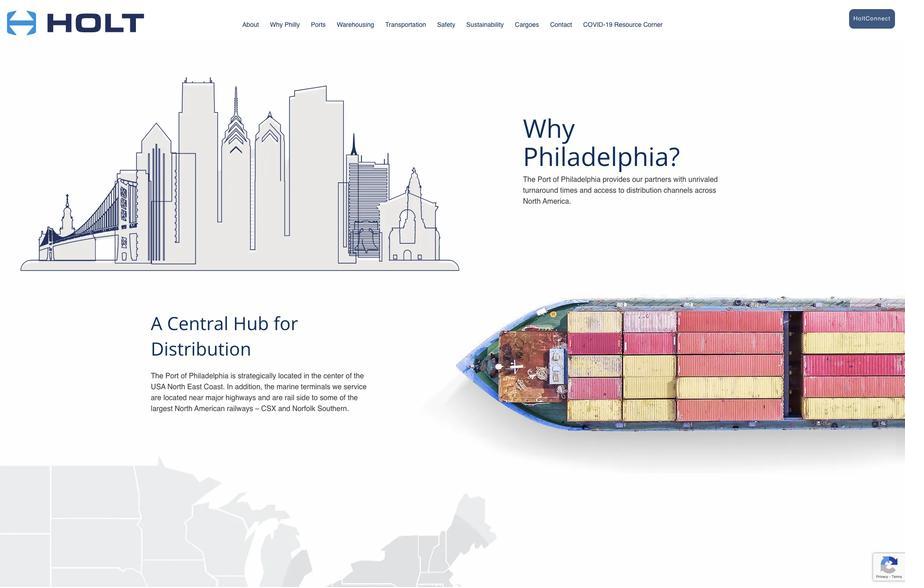 Task type: vqa. For each thing, say whether or not it's contained in the screenshot.
unrivaled
yes



Task type: describe. For each thing, give the bounding box(es) containing it.
we
[[332, 383, 342, 391]]

largest
[[151, 405, 173, 413]]

channels
[[664, 186, 693, 195]]

contact
[[550, 21, 572, 28]]

to inside why philadelphia? the port of philadelphia provides our partners with unrivaled turnaround times and access to distribution channels across north america.
[[619, 186, 625, 195]]

a central hub for distribution
[[151, 310, 298, 361]]

covid-
[[583, 21, 606, 28]]

east
[[187, 383, 202, 391]]

cargoes
[[515, 21, 539, 28]]

in
[[227, 383, 233, 391]]

the down "service"
[[348, 394, 358, 402]]

19
[[606, 21, 613, 28]]

csx
[[261, 405, 276, 413]]

usa
[[151, 383, 166, 391]]

of up "service"
[[346, 372, 352, 380]]

of down "we"
[[340, 394, 346, 402]]

resource
[[615, 21, 642, 28]]

rail
[[285, 394, 294, 402]]

port inside 'the port of philadelphia is strategically located in the center of the usa north east coast.  in addition, the marine terminals we service are located near major highways and are rail side to some of the largest north american railways – csx and norfolk southern.'
[[165, 372, 179, 380]]

railways
[[227, 405, 253, 413]]

ports link
[[311, 17, 326, 35]]

1 vertical spatial north
[[167, 383, 185, 391]]

a
[[151, 310, 162, 335]]

philadelphia?
[[523, 139, 680, 173]]

distribution
[[627, 186, 662, 195]]

of inside why philadelphia? the port of philadelphia provides our partners with unrivaled turnaround times and access to distribution channels across north america.
[[553, 175, 559, 184]]

for
[[274, 310, 298, 335]]

holt logistics image
[[7, 0, 144, 40]]

unrivaled
[[689, 175, 718, 184]]

why philly link
[[270, 17, 300, 36]]

terminals
[[301, 383, 330, 391]]

our
[[632, 175, 643, 184]]

about link
[[242, 17, 259, 35]]

coast.
[[204, 383, 225, 391]]

safety link
[[437, 17, 455, 35]]

service
[[344, 383, 367, 391]]

marine
[[277, 383, 299, 391]]

2 vertical spatial north
[[175, 405, 193, 413]]

safety
[[437, 21, 455, 28]]

is
[[231, 372, 236, 380]]

covid-19 resource corner
[[583, 21, 663, 28]]

addition,
[[235, 383, 263, 391]]

partners
[[645, 175, 672, 184]]

cargoes link
[[515, 17, 539, 35]]

–
[[255, 405, 259, 413]]

why philly
[[270, 21, 300, 28]]

in
[[304, 372, 309, 380]]



Task type: locate. For each thing, give the bounding box(es) containing it.
norfolk
[[292, 405, 316, 413]]

to down provides
[[619, 186, 625, 195]]

1 are from the left
[[151, 394, 161, 402]]

why
[[270, 21, 283, 28], [523, 111, 575, 145]]

why for philadelphia?
[[523, 111, 575, 145]]

transportation
[[385, 21, 426, 28]]

north down turnaround
[[523, 197, 541, 205]]

times
[[560, 186, 578, 195]]

sustainability
[[467, 21, 504, 28]]

provides
[[603, 175, 630, 184]]

are
[[151, 394, 161, 402], [272, 394, 283, 402]]

of
[[553, 175, 559, 184], [181, 372, 187, 380], [346, 372, 352, 380], [340, 394, 346, 402]]

and down rail
[[278, 405, 290, 413]]

1 vertical spatial philadelphia
[[189, 372, 229, 380]]

ship with shipping containers image
[[392, 292, 905, 473]]

1 horizontal spatial located
[[278, 372, 302, 380]]

north
[[523, 197, 541, 205], [167, 383, 185, 391], [175, 405, 193, 413]]

and
[[580, 186, 592, 195], [258, 394, 270, 402], [278, 405, 290, 413]]

and right times
[[580, 186, 592, 195]]

contact link
[[550, 17, 572, 35]]

ports
[[311, 21, 326, 28]]

philadelphia up times
[[561, 175, 601, 184]]

american
[[194, 405, 225, 413]]

the
[[311, 372, 322, 380], [354, 372, 364, 380], [265, 383, 275, 391], [348, 394, 358, 402]]

1 horizontal spatial port
[[538, 175, 551, 184]]

0 vertical spatial north
[[523, 197, 541, 205]]

2 vertical spatial and
[[278, 405, 290, 413]]

the up turnaround
[[523, 175, 536, 184]]

about
[[242, 21, 259, 28]]

to down 'terminals'
[[312, 394, 318, 402]]

to
[[619, 186, 625, 195], [312, 394, 318, 402]]

covid-19 resource corner link
[[583, 10, 663, 35]]

0 vertical spatial philadelphia
[[561, 175, 601, 184]]

warehousing
[[337, 21, 374, 28]]

and inside why philadelphia? the port of philadelphia provides our partners with unrivaled turnaround times and access to distribution channels across north america.
[[580, 186, 592, 195]]

philadelphia inside 'the port of philadelphia is strategically located in the center of the usa north east coast.  in addition, the marine terminals we service are located near major highways and are rail side to some of the largest north american railways – csx and norfolk southern.'
[[189, 372, 229, 380]]

corner
[[644, 21, 663, 28]]

philly
[[285, 21, 300, 28]]

with
[[674, 175, 687, 184]]

1 horizontal spatial why
[[523, 111, 575, 145]]

1 vertical spatial located
[[163, 394, 187, 402]]

highways
[[226, 394, 256, 402]]

1 horizontal spatial philadelphia
[[561, 175, 601, 184]]

of up turnaround
[[553, 175, 559, 184]]

access
[[594, 186, 617, 195]]

0 horizontal spatial philadelphia
[[189, 372, 229, 380]]

central
[[167, 310, 229, 335]]

north inside why philadelphia? the port of philadelphia provides our partners with unrivaled turnaround times and access to distribution channels across north america.
[[523, 197, 541, 205]]

map of the united states of america image
[[0, 455, 497, 587]]

philadelphia inside why philadelphia? the port of philadelphia provides our partners with unrivaled turnaround times and access to distribution channels across north america.
[[561, 175, 601, 184]]

located up marine
[[278, 372, 302, 380]]

some
[[320, 394, 338, 402]]

1 vertical spatial port
[[165, 372, 179, 380]]

the inside 'the port of philadelphia is strategically located in the center of the usa north east coast.  in addition, the marine terminals we service are located near major highways and are rail side to some of the largest north american railways – csx and norfolk southern.'
[[151, 372, 163, 380]]

are down 'usa'
[[151, 394, 161, 402]]

philadelphia
[[561, 175, 601, 184], [189, 372, 229, 380]]

philadelphia up coast.
[[189, 372, 229, 380]]

0 horizontal spatial the
[[151, 372, 163, 380]]

0 vertical spatial port
[[538, 175, 551, 184]]

why for philly
[[270, 21, 283, 28]]

1 vertical spatial the
[[151, 372, 163, 380]]

0 vertical spatial located
[[278, 372, 302, 380]]

port inside why philadelphia? the port of philadelphia provides our partners with unrivaled turnaround times and access to distribution channels across north america.
[[538, 175, 551, 184]]

the right in
[[311, 372, 322, 380]]

1 vertical spatial why
[[523, 111, 575, 145]]

the inside why philadelphia? the port of philadelphia provides our partners with unrivaled turnaround times and access to distribution channels across north america.
[[523, 175, 536, 184]]

why inside why philadelphia? the port of philadelphia provides our partners with unrivaled turnaround times and access to distribution channels across north america.
[[523, 111, 575, 145]]

north down near on the bottom left
[[175, 405, 193, 413]]

strategically
[[238, 372, 276, 380]]

the up 'usa'
[[151, 372, 163, 380]]

holtconnect link
[[765, 5, 895, 35]]

0 horizontal spatial are
[[151, 394, 161, 402]]

warehousing link
[[337, 17, 374, 35]]

1 horizontal spatial and
[[278, 405, 290, 413]]

to inside 'the port of philadelphia is strategically located in the center of the usa north east coast.  in addition, the marine terminals we service are located near major highways and are rail side to some of the largest north american railways – csx and norfolk southern.'
[[312, 394, 318, 402]]

transportation link
[[385, 17, 426, 35]]

1 horizontal spatial are
[[272, 394, 283, 402]]

0 horizontal spatial and
[[258, 394, 270, 402]]

holtconnect button
[[849, 9, 895, 29]]

1 vertical spatial and
[[258, 394, 270, 402]]

located
[[278, 372, 302, 380], [163, 394, 187, 402]]

0 horizontal spatial why
[[270, 21, 283, 28]]

america.
[[543, 197, 571, 205]]

southern.
[[318, 405, 349, 413]]

distribution
[[151, 336, 251, 361]]

port up turnaround
[[538, 175, 551, 184]]

holtconnect
[[854, 15, 891, 22]]

the
[[523, 175, 536, 184], [151, 372, 163, 380]]

and up 'csx'
[[258, 394, 270, 402]]

near
[[189, 394, 203, 402]]

why philadelphia? main content
[[0, 0, 905, 587]]

hub
[[233, 310, 269, 335]]

2 are from the left
[[272, 394, 283, 402]]

0 horizontal spatial port
[[165, 372, 179, 380]]

across
[[695, 186, 717, 195]]

are left rail
[[272, 394, 283, 402]]

0 horizontal spatial to
[[312, 394, 318, 402]]

2 horizontal spatial and
[[580, 186, 592, 195]]

north right 'usa'
[[167, 383, 185, 391]]

side
[[297, 394, 310, 402]]

1 horizontal spatial the
[[523, 175, 536, 184]]

0 vertical spatial and
[[580, 186, 592, 195]]

of down distribution
[[181, 372, 187, 380]]

major
[[206, 394, 224, 402]]

port
[[538, 175, 551, 184], [165, 372, 179, 380]]

port up 'usa'
[[165, 372, 179, 380]]

0 vertical spatial the
[[523, 175, 536, 184]]

center
[[324, 372, 344, 380]]

the port of philadelphia is strategically located in the center of the usa north east coast.  in addition, the marine terminals we service are located near major highways and are rail side to some of the largest north american railways – csx and norfolk southern.
[[151, 372, 367, 413]]

turnaround
[[523, 186, 558, 195]]

0 horizontal spatial located
[[163, 394, 187, 402]]

1 horizontal spatial to
[[619, 186, 625, 195]]

1 vertical spatial to
[[312, 394, 318, 402]]

0 vertical spatial to
[[619, 186, 625, 195]]

the up "service"
[[354, 372, 364, 380]]

why philadelphia? the port of philadelphia provides our partners with unrivaled turnaround times and access to distribution channels across north america.
[[523, 111, 718, 205]]

the down strategically
[[265, 383, 275, 391]]

0 vertical spatial why
[[270, 21, 283, 28]]

located up largest at the bottom left of the page
[[163, 394, 187, 402]]

sustainability link
[[467, 17, 504, 35]]



